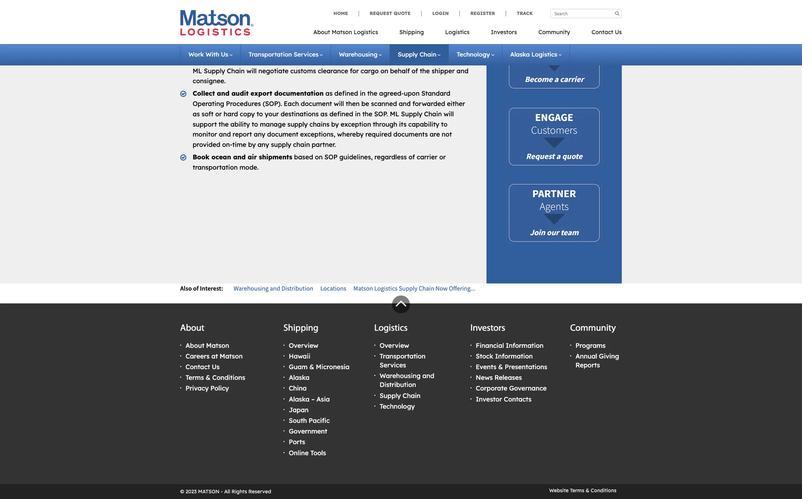 Task type: locate. For each thing, give the bounding box(es) containing it.
report
[[233, 130, 252, 139]]

contact down search search box
[[592, 28, 613, 36]]

Search search field
[[551, 9, 622, 18]]

to down re-
[[317, 21, 324, 30]]

terms up 'privacy'
[[186, 374, 204, 382]]

1 vertical spatial supply chain link
[[380, 392, 421, 400]]

footer
[[0, 296, 802, 500]]

on inside based on sop guidelines, regardless of carrier or transportation mode.
[[315, 153, 323, 161]]

export up (sop). at the left of the page
[[251, 89, 272, 98]]

0 horizontal spatial at
[[211, 353, 218, 361]]

on down origin.
[[381, 67, 388, 75]]

contact us link down careers on the bottom left of the page
[[186, 363, 220, 372]]

will down provide outbound customs
[[247, 67, 257, 75]]

us right with
[[221, 51, 228, 58]]

shipping link
[[389, 26, 435, 41]]

& inside financial information stock information events & presentations news releases corporate governance investor contacts
[[498, 363, 503, 372]]

0 horizontal spatial ml
[[193, 67, 202, 75]]

of inside 'for cy, lcl and cfs loads from the supplier facility to the port of shipment.'
[[461, 34, 468, 42]]

0 horizontal spatial document
[[267, 130, 298, 139]]

offering...
[[449, 285, 475, 293]]

for left cy, in the left of the page
[[266, 34, 275, 42]]

overview link for shipping
[[289, 342, 318, 350]]

0 vertical spatial time
[[349, 11, 363, 19]]

provide
[[193, 34, 218, 42], [193, 57, 218, 65]]

logistics inside logistics link
[[445, 28, 470, 36]]

the down hard
[[219, 120, 229, 128]]

alaska down guam
[[289, 374, 310, 382]]

about
[[313, 28, 330, 36], [180, 324, 204, 334], [186, 342, 204, 350]]

transportation services link
[[249, 51, 323, 58], [380, 353, 426, 370]]

at left both
[[396, 11, 403, 19]]

japan
[[289, 406, 309, 415]]

0 vertical spatial reduce
[[288, 11, 309, 19]]

help
[[251, 21, 265, 30]]

contact down careers on the bottom left of the page
[[186, 363, 210, 372]]

with
[[206, 51, 219, 58]]

about inside "top menu" navigation
[[313, 28, 330, 36]]

shrink
[[237, 11, 258, 19]]

reduce down wrap
[[266, 21, 288, 30]]

documents
[[393, 130, 428, 139]]

contact us link down search search box
[[581, 26, 622, 41]]

hard
[[224, 110, 238, 118]]

0 vertical spatial contact
[[592, 28, 613, 36]]

1 vertical spatial transportation services link
[[380, 353, 426, 370]]

any up shipments
[[258, 141, 269, 149]]

supply inside as defined in the agreed-upon standard operating procedures (sop). each document will then be scanned and forwarded either as soft or hard copy to your destinations as defined in the sop. ml supply chain will support the ability to manage supply chains by exception through its capability to monitor and report any document exceptions, whereby required documents are not provided on-time by any supply chain partner.
[[401, 110, 422, 118]]

about down re-
[[313, 28, 330, 36]]

1 vertical spatial shipping
[[284, 324, 318, 334]]

for
[[266, 34, 275, 42], [336, 57, 345, 65], [350, 67, 359, 75]]

0 vertical spatial or
[[215, 110, 222, 118]]

ml inside as defined in the agreed-upon standard operating procedures (sop). each document will then be scanned and forwarded either as soft or hard copy to your destinations as defined in the sop. ml supply chain will support the ability to manage supply chains by exception through its capability to monitor and report any document exceptions, whereby required documents are not provided on-time by any supply chain partner.
[[390, 110, 399, 118]]

2 horizontal spatial will
[[444, 110, 454, 118]]

as
[[325, 89, 333, 98], [193, 110, 200, 118], [321, 110, 328, 118]]

about up careers on the bottom left of the page
[[186, 342, 204, 350]]

required
[[365, 130, 392, 139]]

2 overview from the left
[[380, 342, 409, 350]]

chain
[[420, 51, 436, 58], [227, 67, 245, 75], [424, 110, 442, 118], [419, 285, 434, 293], [403, 392, 421, 400]]

ml up consignee.
[[193, 67, 202, 75]]

agent service image
[[506, 182, 602, 243]]

online
[[289, 449, 309, 458]]

0 horizontal spatial overview link
[[289, 342, 318, 350]]

interest:
[[200, 285, 223, 293]]

1 overview from the left
[[289, 342, 318, 350]]

1 vertical spatial defined
[[329, 110, 353, 118]]

customs inside house brokerage for export at origin. as a licensed broker, ml supply chain will negotiate customs clearance for cargo on behalf of the shipper and consignee.
[[290, 67, 316, 75]]

logistics down login
[[445, 28, 470, 36]]

as left soft
[[193, 110, 200, 118]]

section
[[478, 0, 631, 284]]

to right facility
[[426, 34, 433, 42]]

0 horizontal spatial terms
[[186, 374, 204, 382]]

2 horizontal spatial warehousing
[[380, 372, 421, 381]]

1 vertical spatial export
[[251, 89, 272, 98]]

1 horizontal spatial on
[[381, 67, 388, 75]]

at up cargo
[[369, 57, 375, 65]]

or right soft
[[215, 110, 222, 118]]

origin.
[[377, 57, 397, 65]]

1 horizontal spatial overview
[[380, 342, 409, 350]]

1 horizontal spatial warehousing and distribution link
[[380, 372, 434, 389]]

reduce
[[288, 11, 309, 19], [266, 21, 288, 30]]

2 vertical spatial at
[[211, 353, 218, 361]]

0 vertical spatial shipping
[[399, 28, 424, 36]]

at down about matson link
[[211, 353, 218, 361]]

0 vertical spatial will
[[247, 67, 257, 75]]

warehousing link
[[339, 51, 382, 58]]

1 vertical spatial will
[[334, 100, 344, 108]]

1 horizontal spatial contact
[[592, 28, 613, 36]]

chains
[[310, 120, 330, 128]]

track
[[517, 10, 533, 16]]

terms & conditions link
[[186, 374, 245, 382]]

footer containing about
[[0, 296, 802, 500]]

2 vertical spatial for
[[350, 67, 359, 75]]

1 vertical spatial for
[[336, 57, 345, 65]]

0 horizontal spatial customs
[[253, 57, 280, 65]]

logistics down backtop image
[[374, 324, 408, 334]]

1 provide from the top
[[193, 34, 218, 42]]

0 horizontal spatial shipping
[[284, 324, 318, 334]]

alaska up japan
[[289, 396, 310, 404]]

0 horizontal spatial export
[[251, 89, 272, 98]]

None search field
[[551, 9, 622, 18]]

corporate
[[476, 385, 507, 393]]

defined up then
[[334, 89, 358, 98]]

to inside 'for cy, lcl and cfs loads from the supplier facility to the port of shipment.'
[[426, 34, 433, 42]]

each
[[284, 100, 299, 108]]

the down licensed
[[420, 67, 430, 75]]

1 horizontal spatial transportation services link
[[380, 353, 426, 370]]

time down report
[[232, 141, 246, 149]]

time inside as defined in the agreed-upon standard operating procedures (sop). each document will then be scanned and forwarded either as soft or hard copy to your destinations as defined in the sop. ml supply chain will support the ability to manage supply chains by exception through its capability to monitor and report any document exceptions, whereby required documents are not provided on-time by any supply chain partner.
[[232, 141, 246, 149]]

document down manage
[[267, 130, 298, 139]]

0 horizontal spatial on
[[315, 153, 323, 161]]

in up "be"
[[360, 89, 366, 98]]

0 vertical spatial ml
[[193, 67, 202, 75]]

carrier
[[417, 153, 438, 161]]

collect and audit export documentation
[[193, 89, 324, 98]]

of left carrier
[[409, 153, 415, 161]]

supply up shipments
[[271, 141, 291, 149]]

0 vertical spatial community
[[538, 28, 570, 36]]

0 horizontal spatial distribution
[[281, 285, 313, 293]]

0 vertical spatial distribution
[[281, 285, 313, 293]]

local
[[220, 34, 235, 42]]

2 overview link from the left
[[380, 342, 409, 350]]

events
[[476, 363, 497, 372]]

1 horizontal spatial ml
[[390, 110, 399, 118]]

or
[[215, 110, 222, 118], [439, 153, 446, 161]]

services inside overview transportation services warehousing and distribution supply chain technology
[[380, 362, 406, 370]]

logistics down community link
[[532, 51, 557, 58]]

0 horizontal spatial warehousing
[[234, 285, 269, 293]]

0 horizontal spatial contact
[[186, 363, 210, 372]]

investors up financial
[[471, 324, 505, 334]]

& right guam
[[309, 363, 314, 372]]

as
[[399, 57, 406, 65]]

by
[[331, 120, 339, 128], [248, 141, 256, 149]]

ml up its
[[390, 110, 399, 118]]

0 vertical spatial technology link
[[457, 51, 494, 58]]

drayage
[[237, 34, 265, 42]]

supply
[[398, 51, 418, 58], [204, 67, 225, 75], [401, 110, 422, 118], [399, 285, 418, 293], [380, 392, 401, 400]]

2 horizontal spatial at
[[396, 11, 403, 19]]

customs down house
[[290, 67, 316, 75]]

customs up negotiate
[[253, 57, 280, 65]]

&
[[309, 363, 314, 372], [498, 363, 503, 372], [206, 374, 210, 382], [586, 488, 589, 494]]

1 overview link from the left
[[289, 342, 318, 350]]

1 vertical spatial contact
[[186, 363, 210, 372]]

‐
[[221, 489, 223, 495]]

of down the 'a'
[[412, 67, 418, 75]]

provide up shipment.
[[193, 34, 218, 42]]

2 vertical spatial alaska
[[289, 396, 310, 404]]

document up destinations
[[301, 100, 332, 108]]

chain inside as defined in the agreed-upon standard operating procedures (sop). each document will then be scanned and forwarded either as soft or hard copy to your destinations as defined in the sop. ml supply chain will support the ability to manage supply chains by exception through its capability to monitor and report any document exceptions, whereby required documents are not provided on-time by any supply chain partner.
[[424, 110, 442, 118]]

services
[[294, 51, 319, 58], [380, 362, 406, 370]]

air
[[248, 153, 257, 161]]

investors
[[491, 28, 517, 36], [471, 324, 505, 334]]

logistics link
[[435, 26, 480, 41]]

the up "be"
[[367, 89, 377, 98]]

will left then
[[334, 100, 344, 108]]

information up events & presentations 'link'
[[495, 353, 533, 361]]

origin
[[420, 11, 439, 19]]

request quote link
[[359, 10, 421, 16]]

as up 'chains'
[[321, 110, 328, 118]]

0 horizontal spatial transportation services link
[[249, 51, 323, 58]]

agreed-
[[379, 89, 404, 98]]

overview inside overview transportation services warehousing and distribution supply chain technology
[[380, 342, 409, 350]]

either
[[447, 100, 465, 108]]

pacific
[[309, 417, 330, 425]]

provide for house brokerage for export at origin. as a licensed broker, ml supply chain will negotiate customs clearance for cargo on behalf of the shipper and consignee.
[[193, 57, 218, 65]]

about up about matson link
[[180, 324, 204, 334]]

loads
[[330, 34, 347, 42]]

overview link for logistics
[[380, 342, 409, 350]]

1 horizontal spatial overview link
[[380, 342, 409, 350]]

alaska logistics
[[510, 51, 557, 58]]

& up news releases 'link'
[[498, 363, 503, 372]]

1 horizontal spatial shipping
[[399, 28, 424, 36]]

partner.
[[312, 141, 336, 149]]

1 horizontal spatial will
[[334, 100, 344, 108]]

export up cargo
[[347, 57, 367, 65]]

in up 'exception'
[[355, 110, 361, 118]]

for left cargo
[[350, 67, 359, 75]]

reduce up damage
[[288, 11, 309, 19]]

forwarded
[[413, 100, 445, 108]]

us inside about matson careers at matson contact us terms & conditions privacy policy
[[212, 363, 220, 372]]

export inside house brokerage for export at origin. as a licensed broker, ml supply chain will negotiate customs clearance for cargo on behalf of the shipper and consignee.
[[347, 57, 367, 65]]

1 horizontal spatial export
[[347, 57, 367, 65]]

shipping inside shipping link
[[399, 28, 424, 36]]

government link
[[289, 428, 327, 436]]

alaska – asia link
[[289, 396, 330, 404]]

about matson logistics
[[313, 28, 378, 36]]

will inside house brokerage for export at origin. as a licensed broker, ml supply chain will negotiate customs clearance for cargo on behalf of the shipper and consignee.
[[247, 67, 257, 75]]

0 vertical spatial warehousing and distribution link
[[234, 285, 313, 293]]

house
[[282, 57, 300, 65]]

or inside as defined in the agreed-upon standard operating procedures (sop). each document will then be scanned and forwarded either as soft or hard copy to your destinations as defined in the sop. ml supply chain will support the ability to manage supply chains by exception through its capability to monitor and report any document exceptions, whereby required documents are not provided on-time by any supply chain partner.
[[215, 110, 222, 118]]

any down manage
[[254, 130, 265, 139]]

ports link
[[289, 439, 305, 447]]

0 horizontal spatial services
[[294, 51, 319, 58]]

2 horizontal spatial for
[[350, 67, 359, 75]]

2 vertical spatial about
[[186, 342, 204, 350]]

2 horizontal spatial us
[[615, 28, 622, 36]]

contact inside "top menu" navigation
[[592, 28, 613, 36]]

time
[[349, 11, 363, 19], [232, 141, 246, 149]]

broker,
[[441, 57, 462, 65]]

supply inside house brokerage for export at origin. as a licensed broker, ml supply chain will negotiate customs clearance for cargo on behalf of the shipper and consignee.
[[204, 67, 225, 75]]

0 horizontal spatial time
[[232, 141, 246, 149]]

home link
[[334, 10, 359, 16]]

the left port
[[435, 34, 445, 42]]

by up air
[[248, 141, 256, 149]]

0 vertical spatial document
[[301, 100, 332, 108]]

1 horizontal spatial warehousing
[[339, 51, 378, 58]]

export for at
[[347, 57, 367, 65]]

warehousing
[[339, 51, 378, 58], [234, 285, 269, 293], [380, 372, 421, 381]]

community up programs at the bottom of the page
[[570, 324, 616, 334]]

about for about matson careers at matson contact us terms & conditions privacy policy
[[186, 342, 204, 350]]

at inside house brokerage for export at origin. as a licensed broker, ml supply chain will negotiate customs clearance for cargo on behalf of the shipper and consignee.
[[369, 57, 375, 65]]

of right port
[[461, 34, 468, 42]]

about for about matson logistics
[[313, 28, 330, 36]]

shipping up hawaii link
[[284, 324, 318, 334]]

1 vertical spatial technology link
[[380, 403, 415, 411]]

south
[[289, 417, 307, 425]]

1 vertical spatial document
[[267, 130, 298, 139]]

events & presentations link
[[476, 363, 547, 372]]

0 horizontal spatial technology
[[380, 403, 415, 411]]

negotiate
[[258, 67, 289, 75]]

supply down destinations
[[287, 120, 308, 128]]

customs
[[253, 57, 280, 65], [290, 67, 316, 75]]

time right home
[[349, 11, 363, 19]]

1 vertical spatial customs
[[290, 67, 316, 75]]

1 vertical spatial warehousing
[[234, 285, 269, 293]]

2 vertical spatial warehousing
[[380, 372, 421, 381]]

of inside house brokerage for export at origin. as a licensed broker, ml supply chain will negotiate customs clearance for cargo on behalf of the shipper and consignee.
[[412, 67, 418, 75]]

1 vertical spatial supply
[[271, 141, 291, 149]]

1 vertical spatial technology
[[380, 403, 415, 411]]

2 provide from the top
[[193, 57, 218, 65]]

or right carrier
[[439, 153, 446, 161]]

to down shrink
[[243, 21, 250, 30]]

by right 'chains'
[[331, 120, 339, 128]]

alaska down investors 'link'
[[510, 51, 530, 58]]

0 horizontal spatial contact us link
[[186, 363, 220, 372]]

consignee.
[[193, 77, 226, 85]]

information up presentations
[[506, 342, 544, 350]]

community up alaska logistics 'link'
[[538, 28, 570, 36]]

0 horizontal spatial community
[[538, 28, 570, 36]]

about inside about matson careers at matson contact us terms & conditions privacy policy
[[186, 342, 204, 350]]

1 vertical spatial investors
[[471, 324, 505, 334]]

0 vertical spatial provide
[[193, 34, 218, 42]]

warehousing inside overview transportation services warehousing and distribution supply chain technology
[[380, 372, 421, 381]]

warehousing for warehousing
[[339, 51, 378, 58]]

carrier image
[[506, 29, 602, 92]]

2 vertical spatial us
[[212, 363, 220, 372]]

on left sop
[[315, 153, 323, 161]]

destinations
[[281, 110, 319, 118]]

conditions inside about matson careers at matson contact us terms & conditions privacy policy
[[212, 374, 245, 382]]

to up not
[[441, 120, 448, 128]]

a
[[408, 57, 412, 65]]

1 vertical spatial on
[[315, 153, 323, 161]]

logistics up warehousing link
[[354, 28, 378, 36]]

supply chain
[[398, 51, 436, 58]]

overview inside overview hawaii guam & micronesia alaska china alaska – asia japan south pacific government ports online tools
[[289, 342, 318, 350]]

for up clearance
[[336, 57, 345, 65]]

re-
[[311, 11, 320, 19]]

will down either
[[444, 110, 454, 118]]

on
[[381, 67, 388, 75], [315, 153, 323, 161]]

us up the 'terms & conditions' link
[[212, 363, 220, 372]]

1 vertical spatial about
[[180, 324, 204, 334]]

0 horizontal spatial for
[[266, 34, 275, 42]]

0 vertical spatial supply chain link
[[398, 51, 441, 58]]

asia
[[316, 396, 330, 404]]

1 vertical spatial ml
[[390, 110, 399, 118]]

shipping down both
[[399, 28, 424, 36]]

defined down then
[[329, 110, 353, 118]]

supply chain link for left technology link
[[380, 392, 421, 400]]

1 horizontal spatial transportation
[[380, 353, 426, 361]]

0 vertical spatial warehousing
[[339, 51, 378, 58]]

1 vertical spatial time
[[232, 141, 246, 149]]

0 horizontal spatial by
[[248, 141, 256, 149]]

distribution inside overview transportation services warehousing and distribution supply chain technology
[[380, 381, 416, 389]]

privacy policy link
[[186, 385, 229, 393]]

–
[[311, 396, 315, 404]]

1 vertical spatial at
[[369, 57, 375, 65]]

1 vertical spatial provide
[[193, 57, 218, 65]]

& up privacy policy link
[[206, 374, 210, 382]]

palletize
[[193, 11, 221, 19]]

home
[[334, 10, 348, 16]]

us down search image
[[615, 28, 622, 36]]

investors down track link
[[491, 28, 517, 36]]

on inside house brokerage for export at origin. as a licensed broker, ml supply chain will negotiate customs clearance for cargo on behalf of the shipper and consignee.
[[381, 67, 388, 75]]

0 vertical spatial technology
[[457, 51, 490, 58]]

1 vertical spatial community
[[570, 324, 616, 334]]

0 horizontal spatial technology link
[[380, 403, 415, 411]]

technology
[[457, 51, 490, 58], [380, 403, 415, 411]]

terms right website
[[570, 488, 584, 494]]

0 horizontal spatial transportation
[[249, 51, 292, 58]]

0 horizontal spatial or
[[215, 110, 222, 118]]

1 vertical spatial reduce
[[266, 21, 288, 30]]

japan link
[[289, 406, 309, 415]]

0 vertical spatial by
[[331, 120, 339, 128]]

for inside 'for cy, lcl and cfs loads from the supplier facility to the port of shipment.'
[[266, 34, 275, 42]]

china link
[[289, 385, 307, 393]]

1 horizontal spatial distribution
[[380, 381, 416, 389]]

1 horizontal spatial at
[[369, 57, 375, 65]]

provide down shipment.
[[193, 57, 218, 65]]

annual giving reports link
[[576, 353, 619, 370]]



Task type: describe. For each thing, give the bounding box(es) containing it.
tools
[[310, 449, 326, 458]]

of inside based on sop guidelines, regardless of carrier or transportation mode.
[[409, 153, 415, 161]]

to left your
[[257, 110, 263, 118]]

chain inside overview transportation services warehousing and distribution supply chain technology
[[403, 392, 421, 400]]

the inside house brokerage for export at origin. as a licensed broker, ml supply chain will negotiate customs clearance for cargo on behalf of the shipper and consignee.
[[420, 67, 430, 75]]

cargo
[[361, 67, 379, 75]]

supply inside overview transportation services warehousing and distribution supply chain technology
[[380, 392, 401, 400]]

0 vertical spatial customs
[[253, 57, 280, 65]]

on-
[[222, 141, 232, 149]]

support
[[193, 120, 217, 128]]

1 horizontal spatial document
[[301, 100, 332, 108]]

0 vertical spatial transportation
[[249, 51, 292, 58]]

annual
[[576, 353, 597, 361]]

programs annual giving reports
[[576, 342, 619, 370]]

overview for transportation
[[380, 342, 409, 350]]

register link
[[459, 10, 506, 16]]

mode.
[[240, 163, 259, 172]]

soft
[[202, 110, 214, 118]]

0 vertical spatial defined
[[334, 89, 358, 98]]

wrap
[[260, 11, 278, 19]]

ocean
[[211, 153, 231, 161]]

manage
[[260, 120, 286, 128]]

also
[[180, 285, 192, 293]]

contact inside about matson careers at matson contact us terms & conditions privacy policy
[[186, 363, 210, 372]]

and inside house brokerage for export at origin. as a licensed broker, ml supply chain will negotiate customs clearance for cargo on behalf of the shipper and consignee.
[[457, 67, 469, 75]]

stock information link
[[476, 353, 533, 361]]

1 horizontal spatial technology link
[[457, 51, 494, 58]]

releases
[[495, 374, 522, 382]]

and inside overview transportation services warehousing and distribution supply chain technology
[[422, 372, 434, 381]]

work
[[188, 51, 204, 58]]

careers at matson link
[[186, 353, 243, 361]]

as down house brokerage for export at origin. as a licensed broker, ml supply chain will negotiate customs clearance for cargo on behalf of the shipper and consignee.
[[325, 89, 333, 98]]

news
[[476, 374, 493, 382]]

and inside 'for cy, lcl and cfs loads from the supplier facility to the port of shipment.'
[[302, 34, 314, 42]]

standard
[[421, 89, 450, 98]]

request quote
[[370, 10, 411, 16]]

palletize and shrink wrap
[[193, 11, 278, 19]]

at inside to reduce re-handling time and costs at both origin and destination and to help reduce damage to products.
[[396, 11, 403, 19]]

outbound
[[220, 57, 251, 65]]

operating
[[193, 100, 224, 108]]

1 vertical spatial by
[[248, 141, 256, 149]]

0 horizontal spatial warehousing and distribution link
[[234, 285, 313, 293]]

1 vertical spatial contact us link
[[186, 363, 220, 372]]

guam
[[289, 363, 308, 372]]

alaska link
[[289, 374, 310, 382]]

or inside based on sop guidelines, regardless of carrier or transportation mode.
[[439, 153, 446, 161]]

1 vertical spatial conditions
[[591, 488, 617, 494]]

from
[[348, 34, 363, 42]]

to down copy
[[252, 120, 258, 128]]

1 vertical spatial terms
[[570, 488, 584, 494]]

warehousing for warehousing and distribution
[[234, 285, 269, 293]]

through
[[373, 120, 397, 128]]

capability
[[408, 120, 439, 128]]

website
[[549, 488, 569, 494]]

your
[[265, 110, 279, 118]]

supply chain link for rightmost technology link
[[398, 51, 441, 58]]

quote
[[394, 10, 411, 16]]

1 horizontal spatial us
[[221, 51, 228, 58]]

sop
[[324, 153, 338, 161]]

website terms & conditions link
[[549, 488, 617, 494]]

damage
[[290, 21, 316, 30]]

also of interest:
[[180, 285, 223, 293]]

1 horizontal spatial technology
[[457, 51, 490, 58]]

export for documentation
[[251, 89, 272, 98]]

work with us link
[[188, 51, 233, 58]]

matson logistics supply chain now offering...
[[353, 285, 475, 293]]

top menu navigation
[[313, 26, 622, 41]]

transportation services link for work with us link
[[249, 51, 323, 58]]

backtop image
[[392, 296, 410, 314]]

0 vertical spatial in
[[360, 89, 366, 98]]

contact us image
[[506, 105, 602, 168]]

of right also
[[193, 285, 199, 293]]

based on sop guidelines, regardless of carrier or transportation mode.
[[193, 153, 446, 172]]

login
[[432, 10, 449, 16]]

provide for for cy, lcl and cfs loads from the supplier facility to the port of shipment.
[[193, 34, 218, 42]]

technology inside overview transportation services warehousing and distribution supply chain technology
[[380, 403, 415, 411]]

the right from at left
[[365, 34, 375, 42]]

1 vertical spatial any
[[258, 141, 269, 149]]

1 vertical spatial warehousing and distribution link
[[380, 372, 434, 389]]

search image
[[615, 11, 619, 16]]

to right wrap
[[280, 11, 286, 19]]

0 vertical spatial contact us link
[[581, 26, 622, 41]]

terms inside about matson careers at matson contact us terms & conditions privacy policy
[[186, 374, 204, 382]]

exceptions,
[[300, 130, 335, 139]]

about matson careers at matson contact us terms & conditions privacy policy
[[186, 342, 245, 393]]

overview for hawaii
[[289, 342, 318, 350]]

matson logistics image
[[180, 10, 254, 36]]

giving
[[599, 353, 619, 361]]

both
[[404, 11, 419, 19]]

shipment.
[[193, 44, 223, 52]]

© 2023 matson ‐ all rights reserved
[[180, 489, 271, 495]]

south pacific link
[[289, 417, 330, 425]]

about for about
[[180, 324, 204, 334]]

& inside overview hawaii guam & micronesia alaska china alaska – asia japan south pacific government ports online tools
[[309, 363, 314, 372]]

transportation inside overview transportation services warehousing and distribution supply chain technology
[[380, 353, 426, 361]]

investor
[[476, 396, 502, 404]]

exception
[[341, 120, 371, 128]]

1 horizontal spatial community
[[570, 324, 616, 334]]

are
[[430, 130, 440, 139]]

1 vertical spatial information
[[495, 353, 533, 361]]

china
[[289, 385, 307, 393]]

supplier
[[377, 34, 402, 42]]

0 vertical spatial supply
[[287, 120, 308, 128]]

investors inside 'link'
[[491, 28, 517, 36]]

shipments
[[259, 153, 292, 161]]

overview hawaii guam & micronesia alaska china alaska – asia japan south pacific government ports online tools
[[289, 342, 350, 458]]

website terms & conditions
[[549, 488, 617, 494]]

1 horizontal spatial for
[[336, 57, 345, 65]]

licensed
[[414, 57, 439, 65]]

for cy, lcl and cfs loads from the supplier facility to the port of shipment.
[[193, 34, 468, 52]]

1 vertical spatial alaska
[[289, 374, 310, 382]]

overview transportation services warehousing and distribution supply chain technology
[[380, 342, 434, 411]]

alaska logistics link
[[510, 51, 562, 58]]

upon
[[404, 89, 420, 98]]

guidelines,
[[339, 153, 373, 161]]

matson inside "top menu" navigation
[[332, 28, 352, 36]]

ml inside house brokerage for export at origin. as a licensed broker, ml supply chain will negotiate customs clearance for cargo on behalf of the shipper and consignee.
[[193, 67, 202, 75]]

community inside "top menu" navigation
[[538, 28, 570, 36]]

transportation services link for the overview link for logistics
[[380, 353, 426, 370]]

not
[[442, 130, 452, 139]]

reports
[[576, 362, 600, 370]]

brokerage
[[302, 57, 334, 65]]

2 vertical spatial will
[[444, 110, 454, 118]]

investors inside footer
[[471, 324, 505, 334]]

at inside about matson careers at matson contact us terms & conditions privacy policy
[[211, 353, 218, 361]]

register
[[471, 10, 495, 16]]

as defined in the agreed-upon standard operating procedures (sop). each document will then be scanned and forwarded either as soft or hard copy to your destinations as defined in the sop. ml supply chain will support the ability to manage supply chains by exception through its capability to monitor and report any document exceptions, whereby required documents are not provided on-time by any supply chain partner.
[[193, 89, 465, 149]]

0 vertical spatial information
[[506, 342, 544, 350]]

login link
[[421, 10, 459, 16]]

shipping inside footer
[[284, 324, 318, 334]]

lcl
[[289, 34, 300, 42]]

hawaii link
[[289, 353, 310, 361]]

scanned
[[371, 100, 397, 108]]

1 vertical spatial in
[[355, 110, 361, 118]]

policy
[[210, 385, 229, 393]]

0 vertical spatial any
[[254, 130, 265, 139]]

based
[[294, 153, 313, 161]]

work with us
[[188, 51, 228, 58]]

rights
[[232, 489, 247, 495]]

chain inside house brokerage for export at origin. as a licensed broker, ml supply chain will negotiate customs clearance for cargo on behalf of the shipper and consignee.
[[227, 67, 245, 75]]

logistics up backtop image
[[374, 285, 398, 293]]

governance
[[509, 385, 547, 393]]

ability
[[230, 120, 250, 128]]

government
[[289, 428, 327, 436]]

house brokerage for export at origin. as a licensed broker, ml supply chain will negotiate customs clearance for cargo on behalf of the shipper and consignee.
[[193, 57, 469, 85]]

us inside "top menu" navigation
[[615, 28, 622, 36]]

time inside to reduce re-handling time and costs at both origin and destination and to help reduce damage to products.
[[349, 11, 363, 19]]

logistics inside about matson logistics link
[[354, 28, 378, 36]]

copy
[[240, 110, 255, 118]]

& right website
[[586, 488, 589, 494]]

& inside about matson careers at matson contact us terms & conditions privacy policy
[[206, 374, 210, 382]]

programs
[[576, 342, 606, 350]]

matson logistics supply chain now offering... link
[[353, 285, 475, 293]]

port
[[446, 34, 460, 42]]

book ocean and air shipments
[[193, 153, 292, 161]]

the down "be"
[[362, 110, 372, 118]]

0 vertical spatial alaska
[[510, 51, 530, 58]]



Task type: vqa. For each thing, say whether or not it's contained in the screenshot.
the rightmost U.S.
no



